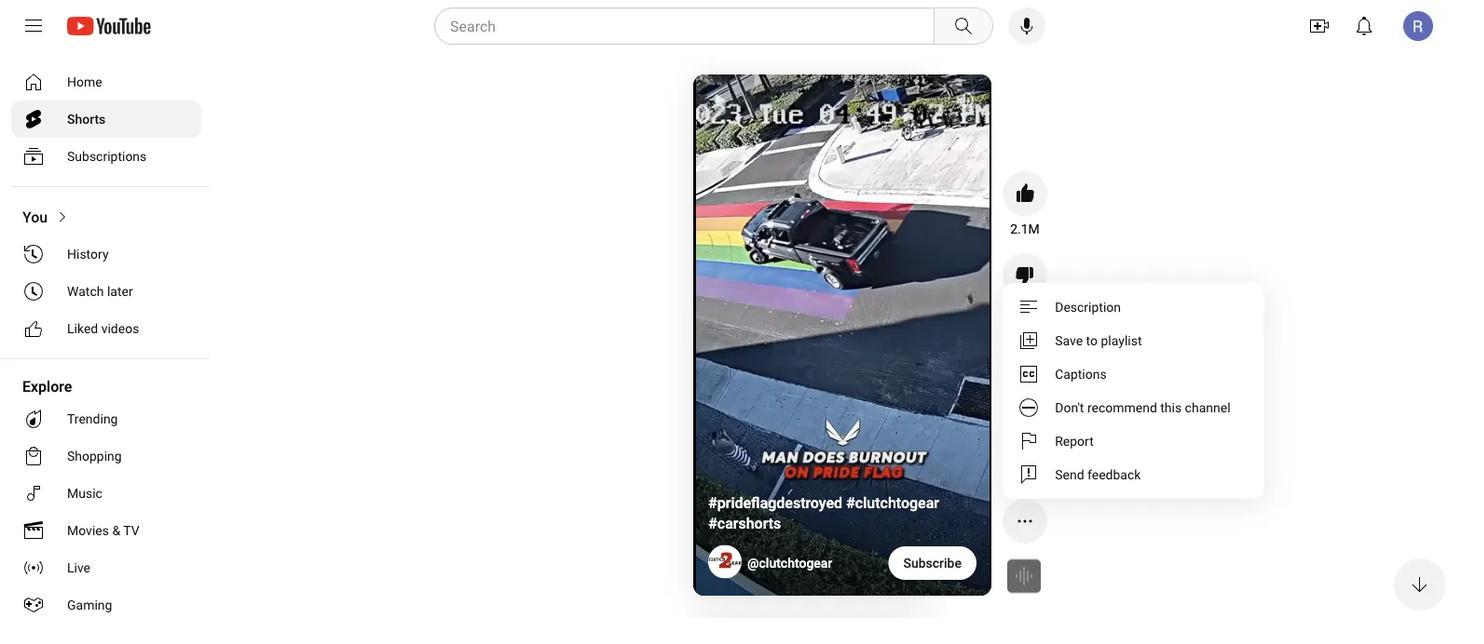 Task type: vqa. For each thing, say whether or not it's contained in the screenshot.
Liked Videos "link"
yes



Task type: locate. For each thing, give the bounding box(es) containing it.
#carshorts
[[708, 516, 781, 533]]

movies & tv link
[[11, 513, 201, 550], [11, 513, 201, 550]]

live link
[[11, 550, 201, 587], [11, 550, 201, 587]]

tv
[[123, 523, 140, 539]]

subscriptions link
[[11, 138, 201, 175], [11, 138, 201, 175]]

#clutchtogear
[[847, 495, 940, 513]]

captions link
[[1003, 358, 1264, 392]]

youtube video player element
[[694, 75, 992, 597]]

feedback
[[1088, 468, 1141, 483]]

to
[[1086, 333, 1098, 349]]

later
[[107, 284, 133, 299]]

subscriptions
[[67, 149, 147, 164]]

save
[[1055, 333, 1083, 349]]

main content
[[224, 52, 1462, 619]]

you
[[22, 208, 48, 226]]

music
[[67, 486, 102, 502]]

main content containing #prideflagdestroyed
[[224, 52, 1462, 619]]

@clutchtogear
[[748, 556, 833, 571]]

send feedback link
[[1003, 459, 1264, 492]]

channel
[[1185, 400, 1231, 416]]

liked videos link
[[11, 310, 201, 348], [11, 310, 201, 348]]

send
[[1055, 468, 1084, 483]]

shorts
[[67, 111, 106, 127]]

watch later link
[[11, 273, 201, 310], [11, 273, 201, 310]]

playlist
[[1101, 333, 1142, 349]]

list box
[[1003, 283, 1264, 500]]

home link
[[11, 63, 201, 101], [11, 63, 201, 101]]

history
[[67, 247, 109, 262]]

Search text field
[[450, 14, 930, 38]]

None search field
[[401, 7, 997, 45]]

Share text field
[[1009, 466, 1042, 485]]

captions option
[[1003, 358, 1264, 392]]

share
[[1009, 468, 1042, 483]]

history link
[[11, 236, 201, 273], [11, 236, 201, 273]]

this
[[1161, 400, 1182, 416]]

subscribe
[[904, 556, 962, 571]]

2.1M text field
[[1011, 220, 1040, 239]]

gaming link
[[11, 587, 201, 619], [11, 587, 201, 619]]

save to playlist
[[1055, 333, 1142, 349]]

trending link
[[11, 401, 201, 438], [11, 401, 201, 438]]

music link
[[11, 475, 201, 513], [11, 475, 201, 513]]

Dislike text field
[[1006, 302, 1045, 321]]

subscribe button
[[889, 547, 977, 581]]

shorts link
[[11, 101, 201, 138], [11, 101, 201, 138]]

don't recommend this channel option
[[1003, 392, 1264, 425]]

shopping link
[[11, 438, 201, 475], [11, 438, 201, 475]]

2.1m
[[1011, 221, 1040, 237]]

save to playlist option
[[1003, 324, 1264, 358]]

you link
[[11, 199, 201, 236], [11, 199, 201, 236]]

watch later
[[67, 284, 133, 299]]

recommend
[[1088, 400, 1157, 416]]



Task type: describe. For each thing, give the bounding box(es) containing it.
watch
[[67, 284, 104, 299]]

145K text field
[[1010, 384, 1041, 403]]

captions
[[1055, 367, 1107, 382]]

liked
[[67, 321, 98, 337]]

#clutchtogear #carshorts
[[708, 495, 940, 533]]

don't
[[1055, 400, 1084, 416]]

&
[[112, 523, 120, 539]]

home
[[67, 74, 102, 89]]

don't recommend this channel
[[1055, 400, 1231, 416]]

#carshorts link
[[708, 514, 781, 535]]

description option
[[1003, 291, 1264, 324]]

list box containing description
[[1003, 283, 1264, 500]]

gaming
[[67, 598, 112, 613]]

send feedback
[[1055, 468, 1141, 483]]

dislike
[[1006, 303, 1045, 319]]

videos
[[101, 321, 139, 337]]

report option
[[1003, 425, 1264, 459]]

liked videos
[[67, 321, 139, 337]]

shopping
[[67, 449, 122, 464]]

movies & tv
[[67, 523, 140, 539]]

live
[[67, 561, 90, 576]]

report
[[1055, 434, 1094, 449]]

#clutchtogear link
[[847, 494, 940, 514]]

145k
[[1010, 385, 1041, 401]]

send feedback option
[[1003, 459, 1264, 492]]

@clutchtogear link
[[748, 554, 833, 573]]

Subscribe text field
[[904, 556, 962, 571]]

movies
[[67, 523, 109, 539]]

trending
[[67, 412, 118, 427]]

#prideflagdestroyed link
[[708, 494, 843, 514]]

#prideflagdestroyed
[[708, 495, 843, 513]]

explore
[[22, 378, 72, 396]]

description
[[1055, 300, 1121, 315]]

avatar image image
[[1404, 11, 1434, 41]]



